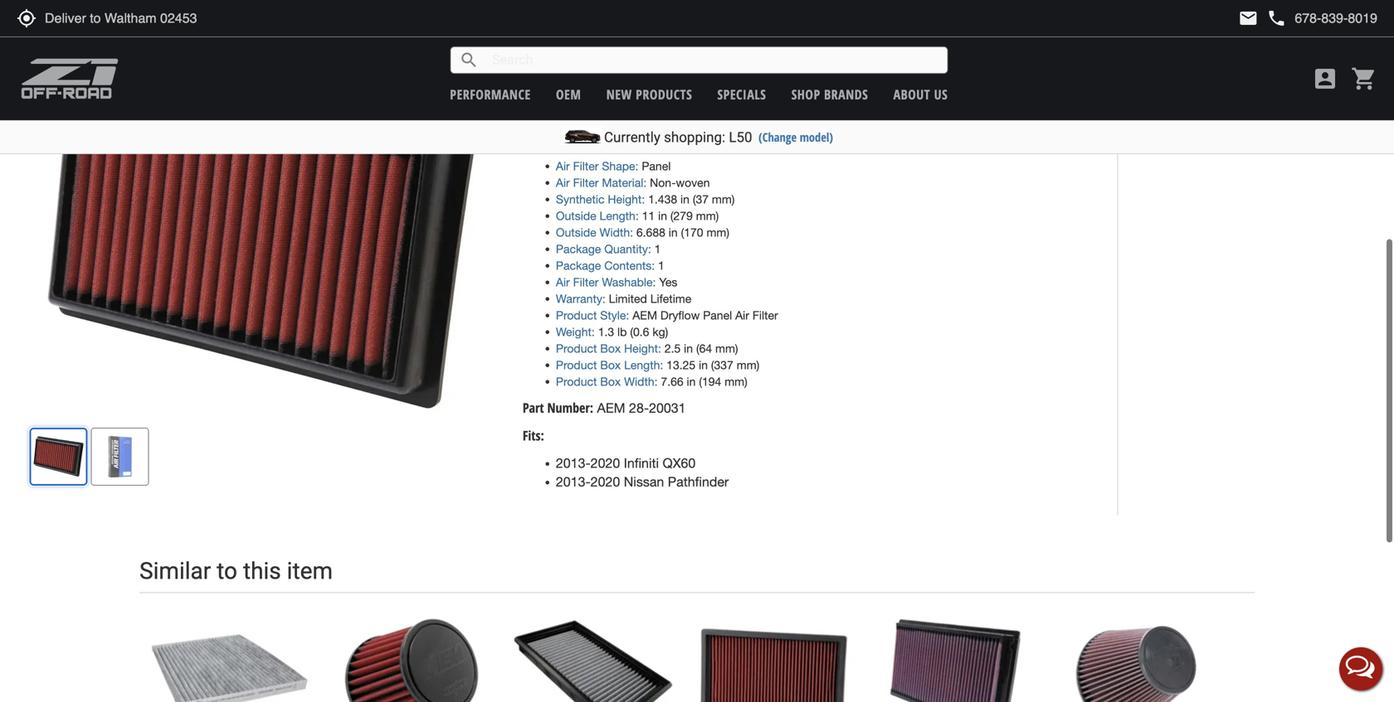 Task type: locate. For each thing, give the bounding box(es) containing it.
2013- down number:
[[556, 456, 591, 471]]

2013-
[[556, 456, 591, 471], [556, 475, 591, 490]]

to
[[623, 26, 633, 40], [217, 558, 237, 585]]

air
[[556, 159, 570, 173], [556, 176, 570, 190], [556, 276, 570, 289], [735, 309, 749, 323]]

width:
[[600, 226, 633, 240], [624, 375, 658, 389]]

package up warranty:
[[556, 259, 601, 273]]

width: up quantity:
[[600, 226, 633, 240]]

1 vertical spatial 1
[[658, 259, 665, 273]]

aem left 28-
[[597, 401, 625, 416]]

phone
[[1267, 8, 1287, 28]]

usa
[[663, 59, 687, 73]]

currently
[[604, 129, 660, 146]]

0 vertical spatial aem
[[632, 309, 657, 323]]

height: down "(0.6"
[[624, 342, 661, 356]]

length:
[[600, 209, 639, 223], [624, 359, 663, 372]]

0 vertical spatial 2020
[[591, 456, 620, 471]]

0 horizontal spatial about
[[893, 85, 930, 103]]

length: up 7.66
[[624, 359, 663, 372]]

2020 left infiniti
[[591, 456, 620, 471]]

2013- left nissan
[[556, 475, 591, 490]]

does
[[556, 76, 583, 89]]

3 box from the top
[[600, 375, 621, 389]]

1 vertical spatial about
[[893, 85, 930, 103]]

products
[[636, 85, 692, 103]]

2 package from the top
[[556, 259, 601, 273]]

1 package from the top
[[556, 242, 601, 256]]

2 outside from the top
[[556, 226, 596, 240]]

non-
[[650, 176, 676, 190]]

number:
[[547, 399, 593, 417]]

height:
[[608, 193, 645, 206], [624, 342, 661, 356]]

(170
[[681, 226, 703, 240]]

here link
[[767, 108, 789, 124]]

manufactured
[[556, 59, 628, 73]]

in left (64
[[684, 342, 693, 356]]

height: down material:
[[608, 193, 645, 206]]

a
[[1201, 25, 1207, 41]]

0 vertical spatial outside
[[556, 209, 596, 223]]

1 horizontal spatial to
[[623, 26, 633, 40]]

oem
[[556, 85, 581, 103]]

performance inside captures up to 99% of harmful contaminants outstanding performance even in dusty racing conditions manufactured in the usa does not require oil will not void vehicle warranty digital installation instructions: available here
[[623, 42, 689, 56]]

2020
[[591, 456, 620, 471], [591, 475, 620, 490]]

0 vertical spatial about
[[1254, 25, 1281, 41]]

in down (279
[[669, 226, 678, 240]]

dusty
[[732, 42, 761, 56]]

performance up the
[[623, 42, 689, 56]]

13.25
[[666, 359, 696, 372]]

length: left 11
[[600, 209, 639, 223]]

1 2013- from the top
[[556, 456, 591, 471]]

similar
[[139, 558, 211, 585]]

question
[[1210, 25, 1251, 41]]

aem up "(0.6"
[[632, 309, 657, 323]]

2020 left nissan
[[591, 475, 620, 490]]

1 horizontal spatial performance
[[623, 42, 689, 56]]

0 vertical spatial performance
[[623, 42, 689, 56]]

box
[[600, 342, 621, 356], [600, 359, 621, 372], [600, 375, 621, 389]]

the
[[643, 59, 660, 73]]

1 horizontal spatial panel
[[703, 309, 732, 323]]

in down (64
[[699, 359, 708, 372]]

available
[[718, 109, 764, 123]]

0 vertical spatial length:
[[600, 209, 639, 223]]

2 vertical spatial box
[[600, 375, 621, 389]]

air up warranty:
[[556, 276, 570, 289]]

1 vertical spatial panel
[[703, 309, 732, 323]]

(194
[[699, 375, 721, 389]]

1 vertical spatial to
[[217, 558, 237, 585]]

1 horizontal spatial aem
[[632, 309, 657, 323]]

quantity:
[[604, 242, 651, 256]]

1 up 'yes'
[[658, 259, 665, 273]]

product inside question_answer ask a question about this product
[[1305, 25, 1340, 41]]

1 horizontal spatial about
[[1254, 25, 1281, 41]]

1 vertical spatial aem
[[597, 401, 625, 416]]

filter
[[573, 159, 599, 173], [573, 176, 599, 190], [573, 276, 599, 289], [753, 309, 778, 323]]

synthetic
[[556, 193, 605, 206]]

not
[[578, 92, 601, 106]]

1 vertical spatial package
[[556, 259, 601, 273]]

width: up 28-
[[624, 375, 658, 389]]

racing
[[764, 42, 796, 56]]

(337
[[711, 359, 733, 372]]

this
[[243, 558, 281, 585]]

(279
[[670, 209, 693, 223]]

1 down 6.688
[[654, 242, 661, 256]]

warranty
[[669, 92, 714, 106]]

package left quantity:
[[556, 242, 601, 256]]

1 vertical spatial length:
[[624, 359, 663, 372]]

not
[[586, 76, 603, 89]]

to left the this
[[217, 558, 237, 585]]

0 vertical spatial 1
[[654, 242, 661, 256]]

0 horizontal spatial aem
[[597, 401, 625, 416]]

to right up
[[623, 26, 633, 40]]

nissan
[[624, 475, 664, 490]]

in left the
[[631, 59, 640, 73]]

ask
[[1182, 25, 1198, 41]]

2013-2020 infiniti qx60 2013-2020 nissan pathfinder
[[556, 456, 729, 490]]

vehicle
[[630, 92, 666, 106]]

us
[[934, 85, 948, 103]]

1 vertical spatial 2013-
[[556, 475, 591, 490]]

1 vertical spatial outside
[[556, 226, 596, 240]]

mail
[[1238, 8, 1258, 28]]

mail phone
[[1238, 8, 1287, 28]]

dryflow
[[660, 309, 700, 323]]

package
[[556, 242, 601, 256], [556, 259, 601, 273]]

mm) right (337
[[737, 359, 759, 372]]

specials link
[[717, 85, 766, 103]]

performance
[[623, 42, 689, 56], [450, 85, 531, 103]]

0 vertical spatial to
[[623, 26, 633, 40]]

product
[[1305, 25, 1340, 41], [556, 309, 597, 323], [556, 342, 597, 356], [556, 359, 597, 372], [556, 375, 597, 389]]

1 vertical spatial 2020
[[591, 475, 620, 490]]

0 vertical spatial box
[[600, 342, 621, 356]]

0 vertical spatial package
[[556, 242, 601, 256]]

0 horizontal spatial panel
[[642, 159, 671, 173]]

model)
[[800, 129, 833, 145]]

aem inside air filter shape: panel air filter material: non-woven synthetic height: 1.438 in (37 mm) outside length: 11 in (279 mm) outside width: 6.688 in (170 mm) package quantity: 1 package contents: 1 air filter washable: yes warranty: limited lifetime product style: aem dryflow panel air filter weight: 1.3 lb (0.6 kg) product box height: 2.5 in (64 mm) product box length: 13.25 in (337 mm) product box width: 7.66 in (194 mm)
[[632, 309, 657, 323]]

performance down the search
[[450, 85, 531, 103]]

similar to this item
[[139, 558, 333, 585]]

z1 motorsports logo image
[[21, 58, 119, 100]]

performance link
[[450, 85, 531, 103]]

mm)
[[712, 193, 735, 206], [696, 209, 719, 223], [707, 226, 729, 240], [715, 342, 738, 356], [737, 359, 759, 372], [725, 375, 747, 389]]

panel up (64
[[703, 309, 732, 323]]

search
[[459, 50, 479, 70]]

mm) down (337
[[725, 375, 747, 389]]

in
[[720, 42, 729, 56], [631, 59, 640, 73], [680, 193, 690, 206], [658, 209, 667, 223], [669, 226, 678, 240], [684, 342, 693, 356], [699, 359, 708, 372], [687, 375, 696, 389]]

2 2013- from the top
[[556, 475, 591, 490]]

captures up to 99% of harmful contaminants outstanding performance even in dusty racing conditions manufactured in the usa does not require oil will not void vehicle warranty digital installation instructions: available here
[[556, 26, 853, 124]]

1 vertical spatial box
[[600, 359, 621, 372]]

0 horizontal spatial performance
[[450, 85, 531, 103]]

aem
[[632, 309, 657, 323], [597, 401, 625, 416]]

panel up non-
[[642, 159, 671, 173]]

new
[[606, 85, 632, 103]]

0 vertical spatial 2013-
[[556, 456, 591, 471]]

part
[[523, 399, 544, 417]]

instructions:
[[651, 109, 715, 123]]

shopping_cart
[[1351, 66, 1377, 92]]

about us link
[[893, 85, 948, 103]]

outstanding
[[556, 42, 620, 56]]

installation
[[592, 109, 648, 123]]

(change model) link
[[759, 129, 833, 145]]

0 vertical spatial width:
[[600, 226, 633, 240]]

0 vertical spatial panel
[[642, 159, 671, 173]]



Task type: vqa. For each thing, say whether or not it's contained in the screenshot.


Task type: describe. For each thing, give the bounding box(es) containing it.
(37
[[693, 193, 709, 206]]

0 horizontal spatial to
[[217, 558, 237, 585]]

my_location
[[17, 8, 37, 28]]

lifetime
[[650, 292, 691, 306]]

captures
[[556, 26, 603, 40]]

99%
[[637, 26, 661, 40]]

28-
[[629, 401, 649, 416]]

2.5
[[665, 342, 681, 356]]

1 box from the top
[[600, 342, 621, 356]]

part number: aem 28-20031
[[523, 399, 690, 417]]

void
[[605, 92, 627, 106]]

pathfinder
[[668, 475, 729, 490]]

style:
[[600, 309, 629, 323]]

phone link
[[1267, 8, 1377, 28]]

harmful
[[678, 26, 717, 40]]

here
[[767, 108, 789, 124]]

mm) right (37
[[712, 193, 735, 206]]

up
[[606, 26, 620, 40]]

air right dryflow
[[735, 309, 749, 323]]

yes
[[659, 276, 677, 289]]

2 box from the top
[[600, 359, 621, 372]]

new products
[[606, 85, 692, 103]]

1 vertical spatial height:
[[624, 342, 661, 356]]

shape:
[[602, 159, 638, 173]]

1 vertical spatial performance
[[450, 85, 531, 103]]

about us
[[893, 85, 948, 103]]

fits:
[[523, 427, 544, 445]]

woven
[[676, 176, 710, 190]]

1 2020 from the top
[[591, 456, 620, 471]]

11
[[642, 209, 655, 223]]

shopping_cart link
[[1347, 66, 1377, 92]]

(0.6
[[630, 325, 649, 339]]

in right 11
[[658, 209, 667, 223]]

question_answer
[[1158, 23, 1178, 43]]

1 outside from the top
[[556, 209, 596, 223]]

contaminants
[[720, 26, 790, 40]]

warranty:
[[556, 292, 606, 306]]

conditions
[[799, 42, 853, 56]]

limited
[[609, 292, 647, 306]]

air up synthetic
[[556, 176, 570, 190]]

oil
[[645, 76, 657, 89]]

(change
[[759, 129, 797, 145]]

oem link
[[556, 85, 581, 103]]

infiniti
[[624, 456, 659, 471]]

shop brands
[[791, 85, 868, 103]]

weight:
[[556, 325, 595, 339]]

even
[[692, 42, 717, 56]]

mm) right (170
[[707, 226, 729, 240]]

air filter shape: panel air filter material: non-woven synthetic height: 1.438 in (37 mm) outside length: 11 in (279 mm) outside width: 6.688 in (170 mm) package quantity: 1 package contents: 1 air filter washable: yes warranty: limited lifetime product style: aem dryflow panel air filter weight: 1.3 lb (0.6 kg) product box height: 2.5 in (64 mm) product box length: 13.25 in (337 mm) product box width: 7.66 in (194 mm)
[[556, 159, 778, 389]]

specifications:
[[523, 133, 587, 149]]

currently shopping: l50 (change model)
[[604, 129, 833, 146]]

air down specifications:
[[556, 159, 570, 173]]

washable:
[[602, 276, 656, 289]]

of
[[664, 26, 674, 40]]

(64
[[696, 342, 712, 356]]

Search search field
[[479, 47, 947, 73]]

mm) up (337
[[715, 342, 738, 356]]

kg)
[[652, 325, 668, 339]]

2 2020 from the top
[[591, 475, 620, 490]]

7.66
[[661, 375, 683, 389]]

shopping:
[[664, 129, 725, 146]]

about inside question_answer ask a question about this product
[[1254, 25, 1281, 41]]

1 vertical spatial width:
[[624, 375, 658, 389]]

will
[[556, 92, 574, 106]]

mail link
[[1238, 8, 1258, 28]]

to inside captures up to 99% of harmful contaminants outstanding performance even in dusty racing conditions manufactured in the usa does not require oil will not void vehicle warranty digital installation instructions: available here
[[623, 26, 633, 40]]

shop
[[791, 85, 820, 103]]

l50
[[729, 129, 752, 146]]

aem inside part number: aem 28-20031
[[597, 401, 625, 416]]

account_box
[[1312, 66, 1338, 92]]

1.438
[[648, 193, 677, 206]]

20031
[[649, 401, 686, 416]]

mm) down (37
[[696, 209, 719, 223]]

this
[[1284, 25, 1302, 41]]

shop brands link
[[791, 85, 868, 103]]

question_answer ask a question about this product
[[1158, 23, 1340, 43]]

digital
[[556, 109, 588, 123]]

contents:
[[604, 259, 655, 273]]

new products link
[[606, 85, 692, 103]]

in right even
[[720, 42, 729, 56]]

in left (37
[[680, 193, 690, 206]]

specials
[[717, 85, 766, 103]]

0 vertical spatial height:
[[608, 193, 645, 206]]

require
[[606, 76, 642, 89]]

6.688
[[636, 226, 665, 240]]

1.3
[[598, 325, 614, 339]]

material:
[[602, 176, 647, 190]]

in left (194
[[687, 375, 696, 389]]



